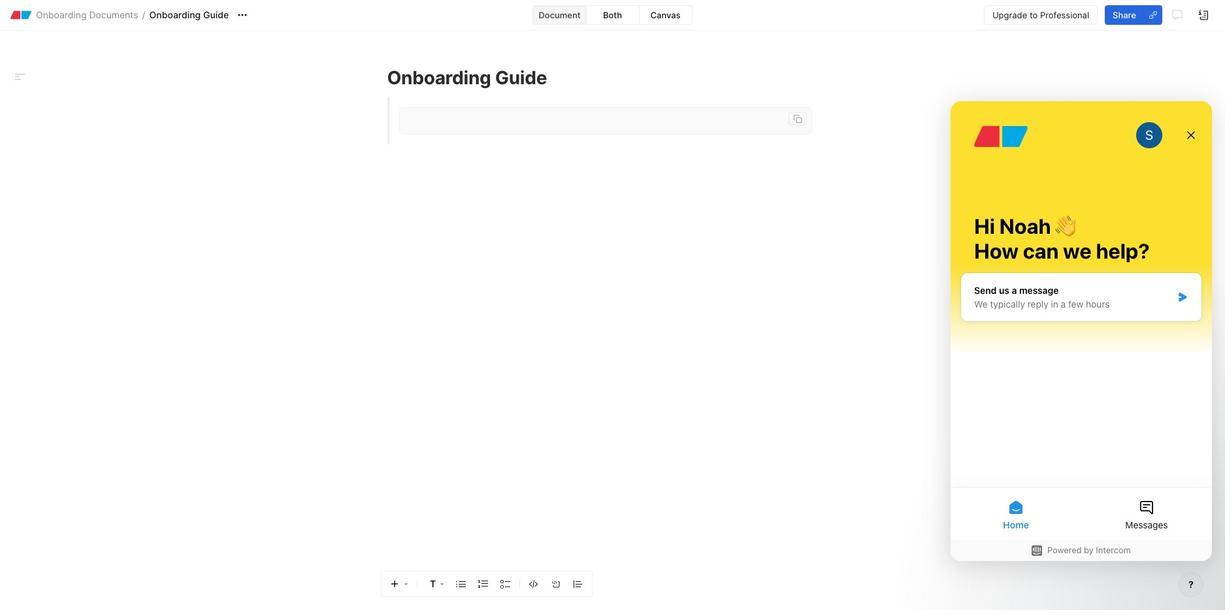 Task type: locate. For each thing, give the bounding box(es) containing it.
upgrade
[[993, 9, 1028, 20]]

1 horizontal spatial guide
[[495, 67, 547, 89]]

onboarding for onboarding guide
[[387, 67, 491, 89]]

to
[[1030, 9, 1038, 20]]

guide
[[203, 9, 229, 20], [495, 67, 547, 89]]

onboarding
[[36, 9, 87, 20], [149, 9, 201, 20], [387, 67, 491, 89]]

onboarding guide
[[387, 67, 547, 89]]

documents
[[89, 9, 138, 20]]

both
[[603, 10, 622, 20]]

share
[[1113, 9, 1137, 20]]

t
[[430, 578, 436, 590]]

0 vertical spatial guide
[[203, 9, 229, 20]]

share button
[[1105, 5, 1145, 25], [1105, 5, 1145, 25]]

0 horizontal spatial onboarding
[[36, 9, 87, 20]]

upgrade to professional button
[[984, 5, 1098, 25]]

None text field
[[387, 97, 838, 317]]

1 vertical spatial guide
[[495, 67, 547, 89]]

2 horizontal spatial onboarding
[[387, 67, 491, 89]]

upgrade to professional
[[993, 9, 1090, 20]]

0 horizontal spatial guide
[[203, 9, 229, 20]]

dialog
[[951, 101, 1213, 561]]

? button
[[1179, 573, 1204, 597]]



Task type: describe. For each thing, give the bounding box(es) containing it.
professional
[[1041, 9, 1090, 20]]

t button
[[423, 576, 447, 593]]

document
[[539, 10, 581, 20]]

/
[[142, 9, 145, 20]]

?
[[1189, 579, 1194, 590]]

onboarding documents / onboarding guide
[[36, 9, 229, 20]]

canvas button
[[640, 6, 692, 24]]

document button
[[534, 6, 586, 24]]

both button
[[587, 6, 639, 24]]

1 horizontal spatial onboarding
[[149, 9, 201, 20]]

canvas
[[651, 10, 681, 20]]

onboarding for onboarding documents / onboarding guide
[[36, 9, 87, 20]]



Task type: vqa. For each thing, say whether or not it's contained in the screenshot.
Search "text box"
no



